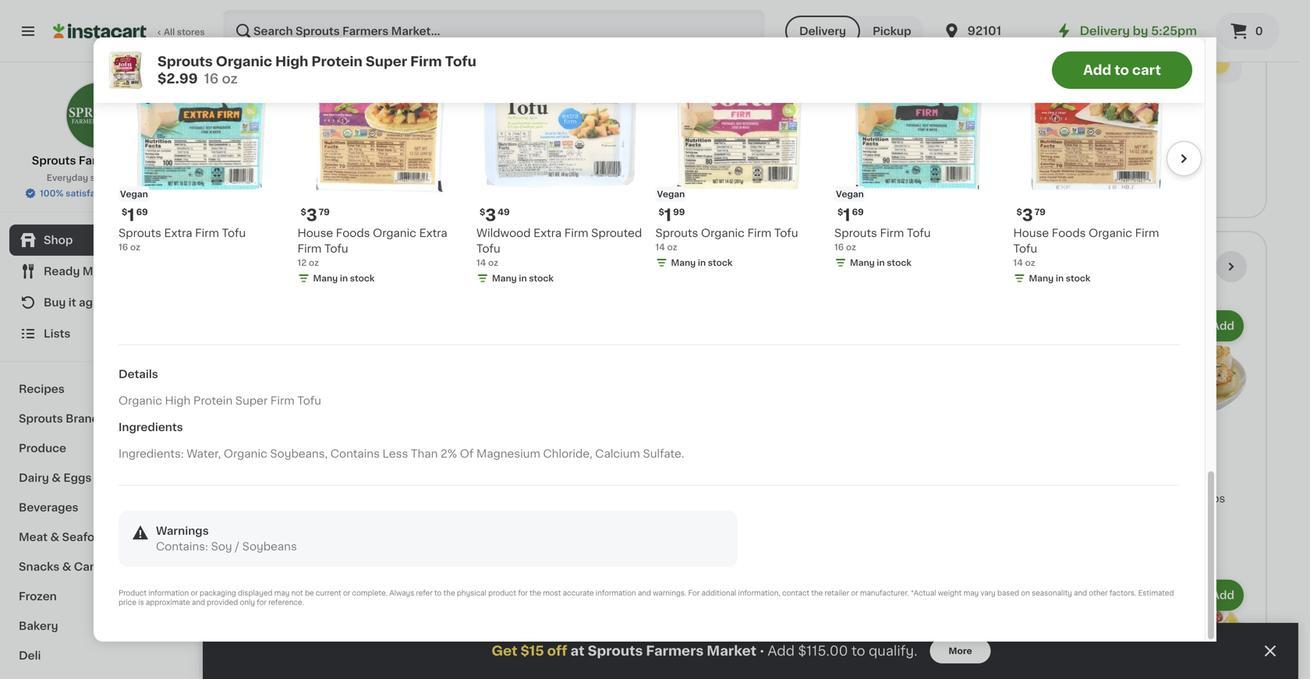 Task type: describe. For each thing, give the bounding box(es) containing it.
tofu inside sprouts organic high protein super firm tofu
[[861, 493, 885, 504]]

3 the from the left
[[812, 590, 823, 597]]

physical
[[457, 590, 487, 597]]

14 inside sprouts organic firm tofu 14 oz
[[656, 243, 665, 252]]

firm inside sprouts firm tofu 16 oz
[[881, 228, 905, 239]]

weight
[[939, 590, 962, 597]]

sprouts inside the treatment tracker modal 'dialog'
[[588, 645, 643, 658]]

sponsored badge image for 6
[[408, 173, 456, 182]]

organic inside the melt organic rich & creamy butter 13 oz
[[1133, 115, 1177, 126]]

additional
[[702, 590, 737, 597]]

sugar
[[840, 115, 871, 126]]

at
[[571, 645, 585, 658]]

0 horizontal spatial market
[[128, 155, 167, 166]]

92101
[[968, 25, 1002, 37]]

1 vertical spatial no
[[798, 146, 814, 157]]

colossal
[[1106, 493, 1153, 504]]

$ for sprouts firm tofu
[[838, 208, 844, 217]]

many in stock for sprouts organic firm tofu
[[671, 259, 733, 267]]

12.8
[[254, 161, 272, 170]]

oz inside "house foods organic firm tofu 14 oz"
[[1026, 259, 1036, 267]]

manufacturer.
[[861, 590, 910, 597]]

buy
[[44, 297, 66, 308]]

uncured inside pederson's no sugar hickory smoked uncured bacon, no gestation crates
[[850, 130, 897, 141]]

sprouts for sprouts organic extra firm tofu 14 oz
[[603, 478, 646, 489]]

sea
[[1156, 493, 1177, 504]]

14 for sprouts
[[603, 509, 613, 517]]

stock for melt organic rich & creamy butter
[[1159, 161, 1183, 170]]

1 vertical spatial 10
[[757, 161, 767, 170]]

u/15
[[1106, 478, 1130, 489]]

0 vertical spatial cheese
[[316, 259, 382, 275]]

shop inside the butcher shop smoked chicken andouille sausage 12.8 oz
[[324, 115, 353, 126]]

79 for tofu
[[1035, 208, 1046, 217]]

$ 3 49
[[480, 207, 510, 224]]

organic inside "house foods organic firm tofu 14 oz"
[[1089, 228, 1133, 239]]

always
[[390, 590, 415, 597]]

14 for wildwood
[[477, 259, 486, 267]]

extra inside house foods organic extra firm tofu 12 oz
[[419, 228, 448, 239]]

sprouts for sprouts organic firm tofu 14 oz
[[656, 228, 699, 239]]

details
[[119, 369, 158, 380]]

cheese inside sprouts whipped cream cheese spread 8 oz
[[408, 493, 451, 504]]

service type group
[[786, 16, 924, 47]]

get
[[492, 645, 518, 658]]

$ 1 69 for sprouts firm tofu
[[838, 207, 864, 224]]

1 for sprouts organic firm tofu
[[665, 207, 672, 224]]

1 the from the left
[[444, 590, 455, 597]]

firm inside sprouts organic high protein super firm tofu $2.99 16 oz
[[411, 55, 442, 68]]

firm inside sprouts organic extra firm tofu 14 oz
[[603, 493, 627, 504]]

oz inside sprouts organic extra firm tofu 14 oz
[[615, 509, 625, 517]]

1 for sprouts organic extra firm tofu
[[612, 457, 619, 474]]

less
[[383, 449, 408, 460]]

$ 8 99 for pederson's no sugar hickory smoked uncured bacon, no gestation crates
[[760, 94, 791, 110]]

79 for firm
[[319, 208, 330, 217]]

cream inside sprouts whipped cream cheese spread 8 oz
[[506, 478, 543, 489]]

99 for pederson's no sugar hickory smoked uncured bacon, no gestation crates
[[779, 95, 791, 103]]

3 for house foods organic extra firm tofu
[[307, 207, 317, 224]]

gestation
[[817, 146, 871, 157]]

previously
[[1106, 509, 1163, 520]]

16 inside sprouts firm tofu 16 oz
[[835, 243, 844, 252]]

$5.99 original price: $6.99 element
[[1106, 92, 1248, 112]]

many for sprouts organic firm tofu
[[671, 259, 696, 267]]

oz inside amylu organic apple harvest chicken mini links 9 oz
[[416, 161, 427, 170]]

many in stock for wildwood extra firm sprouted tofu
[[492, 274, 554, 283]]

in for pederson's no sugar hickory smoked uncured bacon, no gestation crates
[[800, 177, 808, 185]]

2 for sprouts cream cheese
[[263, 457, 274, 474]]

in for sprouts firm tofu
[[877, 259, 885, 267]]

bacon
[[700, 130, 735, 141]]

many in stock for the butcher shop smoked chicken andouille sausage
[[270, 177, 332, 185]]

2 horizontal spatial and
[[1075, 590, 1088, 597]]

vegan for sprouts organic extra firm tofu
[[605, 440, 633, 449]]

stock for house foods organic firm tofu
[[1066, 274, 1091, 283]]

many in stock for pederson's no sugar hickory smoked uncured bacon, no gestation crates
[[773, 177, 834, 185]]

it
[[68, 297, 76, 308]]

2 may from the left
[[964, 590, 979, 597]]

organic inside sprouts organic high protein super firm tofu $2.99 16 oz
[[216, 55, 272, 68]]

delivery by 5:25pm
[[1080, 25, 1198, 37]]

many for house foods organic extra firm tofu
[[313, 274, 338, 283]]

snacks & candy link
[[9, 552, 190, 582]]

calcium
[[596, 449, 641, 460]]

1 information from the left
[[149, 590, 189, 597]]

everyday store prices link
[[47, 172, 152, 184]]

$17.99 per pound element
[[1106, 455, 1248, 476]]

16 inside sprouts organic high protein super firm tofu $2.99 16 oz
[[204, 72, 219, 85]]

other
[[1090, 590, 1108, 597]]

sprouts organic high protein super firm tofu $2.99 16 oz
[[158, 55, 477, 85]]

off
[[548, 645, 568, 658]]

pickup button
[[861, 16, 924, 47]]

organic inside sprouts organic firm tofu 14 oz
[[701, 228, 745, 239]]

butter inside the melt organic rich & creamy butter 13 oz
[[1152, 130, 1187, 141]]

stock for sprouts organic firm tofu
[[708, 259, 733, 267]]

tofu inside sprouts extra firm tofu 16 oz
[[222, 228, 246, 239]]

8 inside product group
[[766, 94, 777, 110]]

bacon,
[[757, 146, 795, 157]]

$ for sprouts organic firm tofu
[[659, 208, 665, 217]]

5 for $ 5 49
[[961, 94, 972, 110]]

oz inside the melt organic rich & creamy butter 13 oz
[[1118, 145, 1128, 154]]

many for the butcher shop smoked chicken andouille sausage
[[270, 177, 295, 185]]

sprouts extra firm tofu 16 oz
[[119, 228, 246, 252]]

product group containing 7
[[408, 0, 550, 186]]

amylu organic apple harvest chicken mini links 9 oz
[[408, 115, 525, 170]]

79 inside $ 2 79
[[429, 458, 440, 467]]

wildwood extra firm sprouted tofu 14 oz
[[477, 228, 642, 267]]

$ for house foods organic extra firm tofu
[[301, 208, 307, 217]]

10 oz
[[757, 161, 779, 170]]

sprouts farmers market
[[32, 155, 167, 166]]

not
[[292, 590, 303, 597]]

produce link
[[9, 434, 190, 464]]

melt
[[1106, 115, 1131, 126]]

8 up pederson's applewood smoked uncured bacon 10 oz
[[612, 94, 623, 110]]

$ for wildwood extra firm sprouted tofu
[[480, 208, 486, 217]]

of
[[460, 449, 474, 460]]

pederson's no sugar hickory smoked uncured bacon, no gestation crates
[[757, 115, 897, 172]]

deli
[[19, 651, 41, 662]]

frozen inside u/15 wild caught colossal sea scallops previously frozen
[[1165, 509, 1202, 520]]

sprouts for sprouts farmers market
[[32, 155, 76, 166]]

49 for 2
[[275, 458, 287, 467]]

produce
[[19, 443, 66, 454]]

brands
[[66, 414, 105, 424]]

apple
[[492, 115, 524, 126]]

many for house foods organic firm tofu
[[1030, 274, 1054, 283]]

sprouts for sprouts cream cheese
[[254, 478, 297, 489]]

1 vertical spatial cheese
[[339, 478, 382, 489]]

1 horizontal spatial for
[[518, 590, 528, 597]]

dairy & eggs link
[[9, 464, 190, 493]]

contains
[[331, 449, 380, 460]]

oz inside sprouts firm tofu 16 oz
[[847, 243, 857, 252]]

pederson's for uncured
[[603, 115, 664, 126]]

delivery button
[[786, 16, 861, 47]]

stock for wildwood extra firm sprouted tofu
[[529, 274, 554, 283]]

$ 6 49
[[258, 94, 288, 110]]

frozen link
[[9, 582, 190, 612]]

$ 2 49
[[258, 457, 287, 474]]

in for house foods organic extra firm tofu
[[340, 274, 348, 283]]

the butcher shop smoked chicken andouille sausage 12.8 oz
[[254, 115, 355, 170]]

sprouts brands link
[[9, 404, 190, 434]]

recipes link
[[9, 375, 190, 404]]

spread
[[454, 493, 493, 504]]

product group containing 8
[[757, 0, 899, 204]]

amylu
[[408, 115, 443, 126]]

1 for sprouts firm tofu
[[844, 207, 851, 224]]

oz inside the butcher shop smoked chicken andouille sausage 12.8 oz
[[274, 161, 284, 170]]

pederson's for hickory
[[757, 115, 818, 126]]

ingredients: water, organic soybeans, contains less than 2% of magnesium chloride, calcium sulfate.
[[119, 449, 685, 460]]

irish
[[1036, 115, 1060, 126]]

to inside button
[[1115, 64, 1130, 77]]

stock for pederson's no sugar hickory smoked uncured bacon, no gestation crates
[[810, 177, 834, 185]]

on
[[1022, 590, 1031, 597]]

firm inside sprouts organic high protein super firm tofu
[[834, 493, 859, 504]]

many for melt organic rich & creamy butter
[[1122, 161, 1146, 170]]

10 inside pederson's applewood smoked uncured bacon 10 oz
[[603, 145, 613, 154]]

organic inside sprouts organic high protein super firm tofu
[[803, 478, 847, 489]]

in for house foods organic firm tofu
[[1056, 274, 1064, 283]]

all
[[164, 28, 175, 36]]

warnings contains: soy / soybeans
[[156, 526, 297, 553]]

factors.
[[1110, 590, 1137, 597]]

firm inside "house foods organic firm tofu 14 oz"
[[1136, 228, 1160, 239]]

sprouts for sprouts whipped cream cheese spread 8 oz
[[408, 478, 451, 489]]

& for candy
[[62, 562, 71, 573]]

many in stock for melt organic rich & creamy butter
[[1122, 161, 1183, 170]]

16 inside sprouts extra firm tofu 16 oz
[[119, 243, 128, 252]]

delivery by 5:25pm link
[[1055, 22, 1198, 41]]

firm inside sprouts extra firm tofu 16 oz
[[195, 228, 219, 239]]

house foods organic extra firm tofu 12 oz
[[298, 228, 448, 267]]

$ for pederson's no sugar hickory smoked uncured bacon, no gestation crates
[[760, 95, 766, 103]]

dairy & eggs
[[19, 473, 92, 484]]

extra inside sprouts organic extra firm tofu 14 oz
[[695, 478, 723, 489]]

$ 3 79 for house foods organic extra firm tofu
[[301, 207, 330, 224]]

many for sprouts firm tofu
[[851, 259, 875, 267]]

stock for sprouts firm tofu
[[887, 259, 912, 267]]

oz inside sprouts organic high protein super firm tofu $2.99 16 oz
[[222, 72, 238, 85]]

99 for sprouts organic firm tofu
[[673, 208, 685, 217]]

$ 2 79
[[412, 457, 440, 474]]

0 vertical spatial no
[[821, 115, 837, 126]]

bakery link
[[9, 612, 190, 641]]

6
[[263, 94, 274, 110]]

lists
[[44, 329, 71, 339]]

house for tofu
[[1014, 228, 1050, 239]]

recipes
[[19, 384, 65, 395]]

harvest
[[408, 130, 451, 141]]

1 vertical spatial frozen
[[19, 591, 57, 602]]

soybeans
[[242, 542, 297, 553]]

5:25pm
[[1152, 25, 1198, 37]]

shellfish link
[[952, 257, 1027, 276]]

uncured inside pederson's applewood smoked uncured bacon 10 oz
[[651, 130, 698, 141]]

extra inside wildwood extra firm sprouted tofu 14 oz
[[534, 228, 562, 239]]

tofu inside sprouts firm tofu 16 oz
[[907, 228, 931, 239]]

2 information from the left
[[596, 590, 636, 597]]

lists link
[[9, 318, 190, 350]]

$ 3 79 for house foods organic firm tofu
[[1017, 207, 1046, 224]]

100% satisfaction guarantee
[[40, 189, 165, 198]]

$2.99
[[158, 72, 198, 85]]

farmers inside sprouts farmers market link
[[79, 155, 125, 166]]

instacart logo image
[[53, 22, 147, 41]]

product
[[489, 590, 517, 597]]

oz inside sprouts whipped cream cheese spread 8 oz
[[416, 509, 427, 517]]

$ for house foods organic firm tofu
[[1017, 208, 1023, 217]]

again
[[79, 297, 110, 308]]

oz inside kerrygold pure irish salted butter 8 oz
[[960, 145, 970, 154]]

smoked inside the butcher shop smoked chicken andouille sausage 12.8 oz
[[254, 130, 299, 141]]

many for pederson's no sugar hickory smoked uncured bacon, no gestation crates
[[773, 177, 798, 185]]

everyday store prices
[[47, 174, 143, 182]]

$ inside $ 5 99
[[1109, 95, 1115, 103]]

99 inside $ 5 99
[[1127, 95, 1139, 103]]

$6.99
[[1146, 99, 1177, 110]]

shellfish
[[952, 259, 1027, 275]]

in for the butcher shop smoked chicken andouille sausage
[[297, 177, 305, 185]]

beverages link
[[9, 493, 190, 523]]

delivery for delivery
[[800, 26, 847, 37]]

3 for wildwood extra firm sprouted tofu
[[486, 207, 496, 224]]



Task type: vqa. For each thing, say whether or not it's contained in the screenshot.
Treatment Tracker Modal DIALOG on the bottom
yes



Task type: locate. For each thing, give the bounding box(es) containing it.
item carousel region
[[97, 26, 1202, 307]]

stock for pederson's applewood smoked uncured bacon
[[656, 161, 680, 170]]

0 vertical spatial frozen
[[1165, 509, 1202, 520]]

1 horizontal spatial butter
[[1152, 130, 1187, 141]]

2 horizontal spatial smoked
[[802, 130, 847, 141]]

high inside sprouts organic high protein super firm tofu $2.99 16 oz
[[275, 55, 309, 68]]

1 down guarantee
[[127, 207, 135, 224]]

1 vertical spatial $ 1 99
[[606, 457, 633, 474]]

wildwood
[[477, 228, 531, 239]]

sprouts for sprouts firm tofu 16 oz
[[835, 228, 878, 239]]

2 the from the left
[[530, 590, 542, 597]]

5 up melt
[[1115, 94, 1126, 110]]

vegan up calcium
[[605, 440, 633, 449]]

1 horizontal spatial chicken
[[454, 130, 499, 141]]

shop
[[324, 115, 353, 126], [44, 235, 73, 246]]

0 horizontal spatial uncured
[[651, 130, 698, 141]]

1 $ 3 79 from the left
[[301, 207, 330, 224]]

many down 12.8
[[270, 177, 295, 185]]

house for firm
[[298, 228, 333, 239]]

pederson's left applewood
[[603, 115, 664, 126]]

stock down gestation
[[810, 177, 834, 185]]

information up approximate
[[149, 590, 189, 597]]

1 smoked from the left
[[254, 130, 299, 141]]

stock down the melt organic rich & creamy butter 13 oz
[[1159, 161, 1183, 170]]

or right retailer
[[852, 590, 859, 597]]

stock down sprouts organic firm tofu 14 oz
[[708, 259, 733, 267]]

firm inside house foods organic extra firm tofu 12 oz
[[298, 243, 322, 254]]

many right shellfish
[[1030, 274, 1054, 283]]

sprouts for sprouts extra firm tofu 16 oz
[[119, 228, 161, 239]]

$ 1 99 left sulfate.
[[606, 457, 633, 474]]

uncured
[[651, 130, 698, 141], [850, 130, 897, 141]]

2 5 from the left
[[1115, 94, 1126, 110]]

super inside sprouts organic high protein super firm tofu $2.99 16 oz
[[366, 55, 407, 68]]

many in stock down sprouts organic firm tofu 14 oz
[[671, 259, 733, 267]]

many for pederson's applewood smoked uncured bacon
[[619, 161, 644, 170]]

79 left the 2%
[[429, 458, 440, 467]]

in for melt organic rich & creamy butter
[[1148, 161, 1156, 170]]

1 horizontal spatial or
[[343, 590, 351, 597]]

delivery
[[1080, 25, 1131, 37], [800, 26, 847, 37]]

2 foods from the left
[[1052, 228, 1087, 239]]

in down sprouts organic firm tofu 14 oz
[[698, 259, 706, 267]]

buy it again link
[[9, 287, 190, 318]]

3 smoked from the left
[[802, 130, 847, 141]]

vegan down gestation
[[836, 190, 864, 199]]

oz inside sprouts extra firm tofu 16 oz
[[130, 243, 140, 252]]

$ up pederson's applewood smoked uncured bacon 10 oz
[[606, 95, 612, 103]]

soy
[[211, 542, 232, 553]]

69 for sprouts firm tofu
[[853, 208, 864, 217]]

snacks
[[19, 562, 60, 573]]

1 horizontal spatial super
[[366, 55, 407, 68]]

$ 7 49
[[412, 94, 441, 110]]

1 3 from the left
[[307, 207, 317, 224]]

0 vertical spatial market
[[128, 155, 167, 166]]

0 horizontal spatial pederson's
[[603, 115, 664, 126]]

$ for pederson's applewood smoked uncured bacon
[[606, 95, 612, 103]]

vegan down pederson's applewood smoked uncured bacon 10 oz
[[657, 190, 685, 199]]

ingredients
[[119, 422, 183, 433]]

applewood
[[667, 115, 729, 126]]

0 horizontal spatial high
[[165, 396, 191, 407]]

1 horizontal spatial 5
[[1115, 94, 1126, 110]]

chicken for butcher
[[302, 130, 347, 141]]

49 up kerrygold
[[973, 95, 985, 103]]

49 up sprouts cream cheese
[[275, 458, 287, 467]]

2 horizontal spatial high
[[849, 478, 875, 489]]

49 inside $ 3 49
[[498, 208, 510, 217]]

get $15 off at sprouts farmers market • add $115.00 to qualify.
[[492, 645, 918, 658]]

1 uncured from the left
[[651, 130, 698, 141]]

foods for tofu
[[1052, 228, 1087, 239]]

49 for 3
[[498, 208, 510, 217]]

market inside the treatment tracker modal 'dialog'
[[707, 645, 757, 658]]

the
[[254, 115, 275, 126]]

$ up amylu
[[412, 95, 417, 103]]

& right meat
[[50, 532, 59, 543]]

49 inside $ 6 49
[[276, 95, 288, 103]]

& right rich
[[1207, 115, 1216, 126]]

8 down $ 2 79
[[408, 509, 414, 517]]

1 for sprouts extra firm tofu
[[127, 207, 135, 224]]

farmers down warnings.
[[646, 645, 704, 658]]

may
[[274, 590, 290, 597], [964, 590, 979, 597]]

2 house from the left
[[1014, 228, 1050, 239]]

delivery for delivery by 5:25pm
[[1080, 25, 1131, 37]]

3
[[307, 207, 317, 224], [486, 207, 496, 224], [1023, 207, 1034, 224]]

3 or from the left
[[852, 590, 859, 597]]

0 vertical spatial protein
[[312, 55, 363, 68]]

$ up the wildwood
[[480, 208, 486, 217]]

0 vertical spatial shop
[[324, 115, 353, 126]]

1 right the chloride,
[[612, 457, 619, 474]]

$ inside $ 2 49
[[258, 458, 263, 467]]

0 vertical spatial 10
[[603, 145, 613, 154]]

$ 1 99 for sprouts organic extra firm tofu
[[606, 457, 633, 474]]

49 inside "$ 5 49"
[[973, 95, 985, 103]]

warnings.
[[653, 590, 687, 597]]

chicken
[[302, 130, 347, 141], [454, 130, 499, 141]]

house up 12
[[298, 228, 333, 239]]

99
[[625, 95, 637, 103], [779, 95, 791, 103], [1127, 95, 1139, 103], [673, 208, 685, 217], [621, 458, 633, 467]]

99 for pederson's applewood smoked uncured bacon
[[625, 95, 637, 103]]

protein inside sprouts organic high protein super firm tofu $2.99 16 oz
[[312, 55, 363, 68]]

sprouts farmers market logo image
[[65, 81, 134, 150]]

& for eggs
[[52, 473, 61, 484]]

sponsored badge image down "crates"
[[757, 191, 804, 200]]

high for sprouts organic high protein super firm tofu
[[849, 478, 875, 489]]

1 horizontal spatial foods
[[1052, 228, 1087, 239]]

$ 8 99 for pederson's applewood smoked uncured bacon
[[606, 94, 637, 110]]

organic inside house foods organic extra firm tofu 12 oz
[[373, 228, 417, 239]]

1 horizontal spatial shop
[[324, 115, 353, 126]]

1 horizontal spatial 3
[[486, 207, 496, 224]]

1 horizontal spatial $ 8 99
[[760, 94, 791, 110]]

& left candy
[[62, 562, 71, 573]]

1 vertical spatial farmers
[[646, 645, 704, 658]]

many in stock down "crates"
[[773, 177, 834, 185]]

$ left soybeans, at the left bottom of the page
[[258, 458, 263, 467]]

sponsored badge image
[[408, 173, 456, 182], [1106, 176, 1153, 185], [757, 191, 804, 200]]

0 horizontal spatial 10
[[603, 145, 613, 154]]

pure
[[1009, 115, 1034, 126]]

2 $ 1 69 from the left
[[838, 207, 864, 224]]

farmers inside the treatment tracker modal 'dialog'
[[646, 645, 704, 658]]

2 pederson's from the left
[[757, 115, 818, 126]]

sprouts organic high protein super firm tofu
[[757, 478, 885, 504]]

salted
[[952, 130, 987, 141]]

& for seafood
[[50, 532, 59, 543]]

2 chicken from the left
[[454, 130, 499, 141]]

0 horizontal spatial and
[[192, 600, 205, 607]]

2 smoked from the left
[[603, 130, 648, 141]]

kerrygold
[[952, 115, 1006, 126]]

delivery inside delivery button
[[800, 26, 847, 37]]

for
[[689, 590, 700, 597]]

price
[[119, 600, 137, 607]]

may left vary
[[964, 590, 979, 597]]

16
[[204, 72, 219, 85], [119, 243, 128, 252], [835, 243, 844, 252]]

in down pederson's no sugar hickory smoked uncured bacon, no gestation crates
[[800, 177, 808, 185]]

pederson's up hickory
[[757, 115, 818, 126]]

in down 'andouille'
[[297, 177, 305, 185]]

2 horizontal spatial protein
[[757, 493, 797, 504]]

smoked inside pederson's applewood smoked uncured bacon 10 oz
[[603, 130, 648, 141]]

oz inside pederson's applewood smoked uncured bacon 10 oz
[[615, 145, 625, 154]]

$ up hickory
[[760, 95, 766, 103]]

0 horizontal spatial $ 3 79
[[301, 207, 330, 224]]

1 horizontal spatial house
[[1014, 228, 1050, 239]]

sprouts inside sprouts organic high protein super firm tofu $2.99 16 oz
[[158, 55, 213, 68]]

0 vertical spatial super
[[366, 55, 407, 68]]

2 horizontal spatial or
[[852, 590, 859, 597]]

in for pederson's applewood smoked uncured bacon
[[646, 161, 654, 170]]

treatment tracker modal dialog
[[203, 623, 1299, 680]]

1 horizontal spatial farmers
[[646, 645, 704, 658]]

$ inside "$ 5 49"
[[955, 95, 961, 103]]

3 for house foods organic firm tofu
[[1023, 207, 1034, 224]]

0 horizontal spatial for
[[257, 600, 267, 607]]

2 or from the left
[[343, 590, 351, 597]]

0 horizontal spatial farmers
[[79, 155, 125, 166]]

69 for sprouts extra firm tofu
[[136, 208, 148, 217]]

$ inside $ 7 49
[[412, 95, 417, 103]]

store
[[90, 174, 113, 182]]

0 horizontal spatial to
[[435, 590, 442, 597]]

market left •
[[707, 645, 757, 658]]

2 vertical spatial super
[[799, 493, 832, 504]]

all stores link
[[53, 9, 206, 53]]

butter down rich
[[1152, 130, 1187, 141]]

contact
[[783, 590, 810, 597]]

extra inside sprouts extra firm tofu 16 oz
[[164, 228, 192, 239]]

tofu inside "house foods organic firm tofu 14 oz"
[[1014, 243, 1038, 254]]

1 horizontal spatial high
[[275, 55, 309, 68]]

many down sprouts firm tofu 16 oz
[[851, 259, 875, 267]]

1 $ 8 99 from the left
[[606, 94, 637, 110]]

many in stock for house foods organic firm tofu
[[1030, 274, 1091, 283]]

many down house foods organic extra firm tofu 12 oz
[[313, 274, 338, 283]]

1 horizontal spatial market
[[707, 645, 757, 658]]

$ inside $ 3 49
[[480, 208, 486, 217]]

high for sprouts organic high protein super firm tofu $2.99 16 oz
[[275, 55, 309, 68]]

0 horizontal spatial 79
[[319, 208, 330, 217]]

smoked inside pederson's no sugar hickory smoked uncured bacon, no gestation crates
[[802, 130, 847, 141]]

2 vertical spatial to
[[852, 645, 866, 658]]

0 horizontal spatial smoked
[[254, 130, 299, 141]]

house up shellfish
[[1014, 228, 1050, 239]]

sprouts inside sprouts organic high protein super firm tofu
[[757, 478, 800, 489]]

$ 1 69 for sprouts extra firm tofu
[[122, 207, 148, 224]]

high inside sprouts organic high protein super firm tofu
[[849, 478, 875, 489]]

reference.
[[268, 600, 304, 607]]

no left sugar at the top right
[[821, 115, 837, 126]]

0 horizontal spatial super
[[235, 396, 268, 407]]

the left most
[[530, 590, 542, 597]]

0 horizontal spatial no
[[798, 146, 814, 157]]

1 vertical spatial super
[[235, 396, 268, 407]]

caught
[[1160, 478, 1200, 489]]

sponsored badge image for 8
[[757, 191, 804, 200]]

2 vertical spatial cheese
[[408, 493, 451, 504]]

based
[[998, 590, 1020, 597]]

1 butter from the left
[[990, 130, 1024, 141]]

$ for sprouts organic extra firm tofu
[[606, 458, 612, 467]]

1 horizontal spatial may
[[964, 590, 979, 597]]

in for wildwood extra firm sprouted tofu
[[519, 274, 527, 283]]

None search field
[[223, 9, 765, 53]]

delivery inside delivery by 5:25pm link
[[1080, 25, 1131, 37]]

2 3 from the left
[[486, 207, 496, 224]]

0 horizontal spatial foods
[[336, 228, 370, 239]]

provided
[[207, 600, 238, 607]]

49 for 7
[[429, 95, 441, 103]]

$ up 12
[[301, 208, 307, 217]]

1 vertical spatial high
[[165, 396, 191, 407]]

cheese right 12
[[316, 259, 382, 275]]

bakery
[[19, 621, 58, 632]]

sprouts inside sprouts whipped cream cheese spread 8 oz
[[408, 478, 451, 489]]

extra
[[164, 228, 192, 239], [419, 228, 448, 239], [534, 228, 562, 239], [695, 478, 723, 489]]

in for sprouts organic firm tofu
[[698, 259, 706, 267]]

oz inside wildwood extra firm sprouted tofu 14 oz
[[488, 259, 499, 267]]

many in stock down pederson's applewood smoked uncured bacon 10 oz
[[619, 161, 680, 170]]

49 right 6
[[276, 95, 288, 103]]

foods inside house foods organic extra firm tofu 12 oz
[[336, 228, 370, 239]]

sausage
[[308, 146, 355, 157]]

tofu inside wildwood extra firm sprouted tofu 14 oz
[[477, 243, 501, 254]]

99 left sulfate.
[[621, 458, 633, 467]]

sprouts inside sprouts firm tofu 16 oz
[[835, 228, 878, 239]]

firm inside sprouts organic firm tofu 14 oz
[[748, 228, 772, 239]]

tofu inside sprouts organic high protein super firm tofu $2.99 16 oz
[[445, 55, 477, 68]]

product
[[119, 590, 147, 597]]

many down creamy
[[1122, 161, 1146, 170]]

2 horizontal spatial super
[[799, 493, 832, 504]]

house inside "house foods organic firm tofu 14 oz"
[[1014, 228, 1050, 239]]

market up prices
[[128, 155, 167, 166]]

to inside the product information or packaging displayed may not be current or complete. always refer to the physical product for the most accurate information and warnings. for additional information, contact the retailer or manufacturer. *actual weight may vary based on seasonality and other factors. estimated price is approximate and provided only for reference.
[[435, 590, 442, 597]]

$ up kerrygold
[[955, 95, 961, 103]]

for right product
[[518, 590, 528, 597]]

many down "crates"
[[773, 177, 798, 185]]

0 vertical spatial high
[[275, 55, 309, 68]]

sprouts for sprouts organic high protein super firm tofu $2.99 16 oz
[[158, 55, 213, 68]]

kerrygold pure irish salted butter 8 oz
[[952, 115, 1060, 154]]

vegan for sprouts firm tofu
[[836, 190, 864, 199]]

1 pederson's from the left
[[603, 115, 664, 126]]

0 horizontal spatial 5
[[961, 94, 972, 110]]

to inside the treatment tracker modal 'dialog'
[[852, 645, 866, 658]]

1 horizontal spatial delivery
[[1080, 25, 1131, 37]]

0 button
[[1216, 12, 1280, 50]]

1 vertical spatial for
[[257, 600, 267, 607]]

1 chicken from the left
[[302, 130, 347, 141]]

1 horizontal spatial 69
[[853, 208, 864, 217]]

49 inside $ 2 49
[[275, 458, 287, 467]]

firm
[[411, 55, 442, 68], [195, 228, 219, 239], [565, 228, 589, 239], [748, 228, 772, 239], [881, 228, 905, 239], [1136, 228, 1160, 239], [298, 243, 322, 254], [271, 396, 295, 407], [603, 493, 627, 504], [834, 493, 859, 504]]

foods
[[336, 228, 370, 239], [1052, 228, 1087, 239]]

to right refer
[[435, 590, 442, 597]]

oz inside house foods organic extra firm tofu 12 oz
[[309, 259, 319, 267]]

8 down the 'salted'
[[952, 145, 958, 154]]

house inside house foods organic extra firm tofu 12 oz
[[298, 228, 333, 239]]

1 horizontal spatial sponsored badge image
[[757, 191, 804, 200]]

$ up sprouts firm tofu 16 oz
[[838, 208, 844, 217]]

& left eggs
[[52, 473, 61, 484]]

1 horizontal spatial frozen
[[1165, 509, 1202, 520]]

& inside the melt organic rich & creamy butter 13 oz
[[1207, 115, 1216, 126]]

organic high protein super firm tofu
[[119, 396, 321, 407]]

sprouts
[[158, 55, 213, 68], [32, 155, 76, 166], [119, 228, 161, 239], [656, 228, 699, 239], [835, 228, 878, 239], [19, 414, 63, 424], [254, 478, 297, 489], [408, 478, 451, 489], [603, 478, 646, 489], [757, 478, 800, 489], [588, 645, 643, 658]]

13
[[1106, 145, 1115, 154]]

2 horizontal spatial 3
[[1023, 207, 1034, 224]]

$15
[[521, 645, 544, 658]]

$ for sprouts cream cheese
[[258, 458, 263, 467]]

5
[[961, 94, 972, 110], [1115, 94, 1126, 110]]

satisfaction
[[66, 189, 118, 198]]

sprouts inside sprouts organic firm tofu 14 oz
[[656, 228, 699, 239]]

0 vertical spatial for
[[518, 590, 528, 597]]

only
[[240, 600, 255, 607]]

1 horizontal spatial protein
[[312, 55, 363, 68]]

2 $ 8 99 from the left
[[760, 94, 791, 110]]

2 uncured from the left
[[850, 130, 897, 141]]

organic inside amylu organic apple harvest chicken mini links 9 oz
[[446, 115, 490, 126]]

product group
[[408, 0, 550, 186], [757, 0, 899, 204], [1106, 0, 1248, 189], [119, 32, 285, 254], [298, 32, 464, 288], [477, 32, 643, 288], [656, 32, 822, 272], [835, 32, 1002, 272], [1014, 32, 1181, 288], [1106, 307, 1248, 541], [254, 577, 396, 680], [408, 577, 550, 680], [603, 577, 745, 680], [757, 577, 899, 680], [952, 577, 1094, 680], [1106, 577, 1248, 680]]

many down sprouts organic firm tofu 14 oz
[[671, 259, 696, 267]]

cream cheese
[[254, 259, 382, 275]]

many in stock down wildwood extra firm sprouted tofu 14 oz
[[492, 274, 554, 283]]

49 inside $ 7 49
[[429, 95, 441, 103]]

u/15 wild caught colossal sea scallops previously frozen
[[1106, 478, 1226, 520]]

farmers up store
[[79, 155, 125, 166]]

$ for kerrygold pure irish salted butter
[[955, 95, 961, 103]]

99 for sprouts organic extra firm tofu
[[621, 458, 633, 467]]

1 69 from the left
[[136, 208, 148, 217]]

$ for amylu organic apple harvest chicken mini links
[[412, 95, 417, 103]]

0 horizontal spatial 69
[[136, 208, 148, 217]]

0 horizontal spatial 2
[[263, 457, 274, 474]]

1 5 from the left
[[961, 94, 972, 110]]

69 up sprouts firm tofu 16 oz
[[853, 208, 864, 217]]

pederson's applewood smoked uncured bacon 10 oz
[[603, 115, 735, 154]]

pederson's inside pederson's no sugar hickory smoked uncured bacon, no gestation crates
[[757, 115, 818, 126]]

super for sprouts organic high protein super firm tofu
[[799, 493, 832, 504]]

1 horizontal spatial $ 3 79
[[1017, 207, 1046, 224]]

product group containing 5
[[1106, 0, 1248, 189]]

3 up shellfish
[[1023, 207, 1034, 224]]

$ for sprouts whipped cream cheese spread
[[412, 458, 417, 467]]

stock for the butcher shop smoked chicken andouille sausage
[[307, 177, 332, 185]]

1 horizontal spatial $ 1 99
[[659, 207, 685, 224]]

2 2 from the left
[[417, 457, 428, 474]]

3 3 from the left
[[1023, 207, 1034, 224]]

foods for firm
[[336, 228, 370, 239]]

14 inside wildwood extra firm sprouted tofu 14 oz
[[477, 259, 486, 267]]

sponsored badge image for 5
[[1106, 176, 1153, 185]]

$ 1 99 for sprouts organic firm tofu
[[659, 207, 685, 224]]

2%
[[441, 449, 457, 460]]

1 horizontal spatial the
[[530, 590, 542, 597]]

1 horizontal spatial no
[[821, 115, 837, 126]]

stock down house foods organic extra firm tofu 12 oz
[[350, 274, 375, 283]]

beverages
[[19, 503, 78, 513]]

in down sprouts firm tofu 16 oz
[[877, 259, 885, 267]]

0 horizontal spatial may
[[274, 590, 290, 597]]

0 vertical spatial $ 1 99
[[659, 207, 685, 224]]

stock down "house foods organic firm tofu 14 oz"
[[1066, 274, 1091, 283]]

1 vertical spatial protein
[[193, 396, 233, 407]]

0 horizontal spatial 16
[[119, 243, 128, 252]]

product information or packaging displayed may not be current or complete. always refer to the physical product for the most accurate information and warnings. for additional information, contact the retailer or manufacturer. *actual weight may vary based on seasonality and other factors. estimated price is approximate and provided only for reference.
[[119, 590, 1175, 607]]

information
[[149, 590, 189, 597], [596, 590, 636, 597]]

or
[[191, 590, 198, 597], [343, 590, 351, 597], [852, 590, 859, 597]]

1 horizontal spatial to
[[852, 645, 866, 658]]

current
[[316, 590, 342, 597]]

$ up shellfish
[[1017, 208, 1023, 217]]

the
[[444, 590, 455, 597], [530, 590, 542, 597], [812, 590, 823, 597]]

many in stock down house foods organic extra firm tofu 12 oz
[[313, 274, 375, 283]]

49 for 6
[[276, 95, 288, 103]]

5 inside product group
[[1115, 94, 1126, 110]]

add inside the treatment tracker modal 'dialog'
[[768, 645, 795, 658]]

0 vertical spatial farmers
[[79, 155, 125, 166]]

1 horizontal spatial smoked
[[603, 130, 648, 141]]

many in stock down "house foods organic firm tofu 14 oz"
[[1030, 274, 1091, 283]]

tofu inside sprouts organic firm tofu 14 oz
[[775, 228, 799, 239]]

49 right 7
[[429, 95, 441, 103]]

8 inside kerrygold pure irish salted butter 8 oz
[[952, 145, 958, 154]]

many in stock for pederson's applewood smoked uncured bacon
[[619, 161, 680, 170]]

protein for sprouts organic high protein super firm tofu $2.99 16 oz
[[312, 55, 363, 68]]

stock down sprouts firm tofu 16 oz
[[887, 259, 912, 267]]

2 horizontal spatial to
[[1115, 64, 1130, 77]]

5 for $ 5 99
[[1115, 94, 1126, 110]]

8 up hickory
[[766, 94, 777, 110]]

2 horizontal spatial 16
[[835, 243, 844, 252]]

8
[[612, 94, 623, 110], [766, 94, 777, 110], [952, 145, 958, 154], [408, 509, 414, 517]]

1 $ 1 69 from the left
[[122, 207, 148, 224]]

butter inside kerrygold pure irish salted butter 8 oz
[[990, 130, 1024, 141]]

protein for sprouts organic high protein super firm tofu
[[757, 493, 797, 504]]

super for sprouts organic high protein super firm tofu $2.99 16 oz
[[366, 55, 407, 68]]

pederson's
[[603, 115, 664, 126], [757, 115, 818, 126]]

0 horizontal spatial information
[[149, 590, 189, 597]]

many in stock for house foods organic extra firm tofu
[[313, 274, 375, 283]]

pickup
[[873, 26, 912, 37]]

0 horizontal spatial butter
[[990, 130, 1024, 141]]

$ for sprouts extra firm tofu
[[122, 208, 127, 217]]

many down pederson's applewood smoked uncured bacon 10 oz
[[619, 161, 644, 170]]

2 butter from the left
[[1152, 130, 1187, 141]]

1 horizontal spatial 10
[[757, 161, 767, 170]]

protein
[[312, 55, 363, 68], [193, 396, 233, 407], [757, 493, 797, 504]]

estimated
[[1139, 590, 1175, 597]]

99 up melt
[[1127, 95, 1139, 103]]

8 inside sprouts whipped cream cheese spread 8 oz
[[408, 509, 414, 517]]

0
[[1256, 26, 1264, 37]]

1 horizontal spatial pederson's
[[757, 115, 818, 126]]

1 horizontal spatial 16
[[204, 72, 219, 85]]

wild
[[1133, 478, 1157, 489]]

displayed
[[238, 590, 273, 597]]

$ up melt
[[1109, 95, 1115, 103]]

1 horizontal spatial information
[[596, 590, 636, 597]]

14 inside sprouts organic extra firm tofu 14 oz
[[603, 509, 613, 517]]

14 for house
[[1014, 259, 1024, 267]]

delivery left "pickup"
[[800, 26, 847, 37]]

& inside 'link'
[[62, 562, 71, 573]]

sprouts for sprouts organic high protein super firm tofu
[[757, 478, 800, 489]]

chicken down apple
[[454, 130, 499, 141]]

chicken inside amylu organic apple harvest chicken mini links 9 oz
[[454, 130, 499, 141]]

2 for sprouts whipped cream cheese spread
[[417, 457, 428, 474]]

firm inside wildwood extra firm sprouted tofu 14 oz
[[565, 228, 589, 239]]

tofu inside house foods organic extra firm tofu 12 oz
[[325, 243, 348, 254]]

tofu inside sprouts organic extra firm tofu 14 oz
[[630, 493, 654, 504]]

0 horizontal spatial shop
[[44, 235, 73, 246]]

many in stock down 'andouille'
[[270, 177, 332, 185]]

sponsored badge image down 9
[[408, 173, 456, 182]]

oz inside sprouts organic firm tofu 14 oz
[[668, 243, 678, 252]]

2 69 from the left
[[853, 208, 864, 217]]

0 horizontal spatial chicken
[[302, 130, 347, 141]]

$ up sprouts organic firm tofu 14 oz
[[659, 208, 665, 217]]

snacks & candy
[[19, 562, 111, 573]]

2 vertical spatial protein
[[757, 493, 797, 504]]

tofu
[[445, 55, 477, 68], [222, 228, 246, 239], [775, 228, 799, 239], [907, 228, 931, 239], [325, 243, 348, 254], [477, 243, 501, 254], [1014, 243, 1038, 254], [297, 396, 321, 407], [630, 493, 654, 504], [861, 493, 885, 504]]

1 vertical spatial to
[[435, 590, 442, 597]]

sprouts inside sprouts organic extra firm tofu 14 oz
[[603, 478, 646, 489]]

0 horizontal spatial sponsored badge image
[[408, 173, 456, 182]]

$ inside $ 2 79
[[412, 458, 417, 467]]

chicken for organic
[[454, 130, 499, 141]]

cheese down $ 2 79
[[408, 493, 451, 504]]

0 horizontal spatial $ 1 99
[[606, 457, 633, 474]]

$ 1 99 inside item carousel region
[[659, 207, 685, 224]]

seafood
[[62, 532, 109, 543]]

frozen down sea at the bottom right
[[1165, 509, 1202, 520]]

2 vertical spatial high
[[849, 478, 875, 489]]

in down the melt organic rich & creamy butter 13 oz
[[1148, 161, 1156, 170]]

1 2 from the left
[[263, 457, 274, 474]]

and left warnings.
[[638, 590, 652, 597]]

$ 3 79 up 12
[[301, 207, 330, 224]]

vegan for sprouts organic firm tofu
[[657, 190, 685, 199]]

refer
[[416, 590, 433, 597]]

2 $ 3 79 from the left
[[1017, 207, 1046, 224]]

everyday
[[47, 174, 88, 182]]

0 horizontal spatial delivery
[[800, 26, 847, 37]]

0 horizontal spatial or
[[191, 590, 198, 597]]

many in stock down the melt organic rich & creamy butter 13 oz
[[1122, 161, 1183, 170]]

$ 8 99 up hickory
[[760, 94, 791, 110]]

3 up the wildwood
[[486, 207, 496, 224]]

1 horizontal spatial $ 1 69
[[838, 207, 864, 224]]

$ down guarantee
[[122, 208, 127, 217]]

0 horizontal spatial the
[[444, 590, 455, 597]]

1 vertical spatial market
[[707, 645, 757, 658]]

sprouts inside sprouts extra firm tofu 16 oz
[[119, 228, 161, 239]]

many for wildwood extra firm sprouted tofu
[[492, 274, 517, 283]]

approximate
[[146, 600, 190, 607]]

0 horizontal spatial protein
[[193, 396, 233, 407]]

or left packaging at the bottom of page
[[191, 590, 198, 597]]

1 may from the left
[[274, 590, 290, 597]]

in down pederson's applewood smoked uncured bacon 10 oz
[[646, 161, 654, 170]]

organic inside sprouts organic extra firm tofu 14 oz
[[649, 478, 692, 489]]

5 up kerrygold
[[961, 94, 972, 110]]

vegan for sprouts extra firm tofu
[[120, 190, 148, 199]]

1 horizontal spatial and
[[638, 590, 652, 597]]

information right accurate
[[596, 590, 636, 597]]

seasonality
[[1032, 590, 1073, 597]]

1 house from the left
[[298, 228, 333, 239]]

uncured down sugar at the top right
[[850, 130, 897, 141]]

soybeans,
[[270, 449, 328, 460]]

protein inside sprouts organic high protein super firm tofu
[[757, 493, 797, 504]]

and left "other" at the bottom
[[1075, 590, 1088, 597]]

79 up "house foods organic firm tofu 14 oz"
[[1035, 208, 1046, 217]]

$ 8 99 inside product group
[[760, 94, 791, 110]]

$ 3 79 up "house foods organic firm tofu 14 oz"
[[1017, 207, 1046, 224]]

1 foods from the left
[[336, 228, 370, 239]]

$ 1 69 down guarantee
[[122, 207, 148, 224]]

1 vertical spatial shop
[[44, 235, 73, 246]]

foods inside "house foods organic firm tofu 14 oz"
[[1052, 228, 1087, 239]]

chicken inside the butcher shop smoked chicken andouille sausage 12.8 oz
[[302, 130, 347, 141]]

high
[[275, 55, 309, 68], [165, 396, 191, 407], [849, 478, 875, 489]]

stock for house foods organic extra firm tofu
[[350, 274, 375, 283]]

in down house foods organic extra firm tofu 12 oz
[[340, 274, 348, 283]]

add inside button
[[1084, 64, 1112, 77]]

chicken up sausage
[[302, 130, 347, 141]]

many in stock for sprouts firm tofu
[[851, 259, 912, 267]]

market
[[128, 155, 167, 166], [707, 645, 757, 658]]

$115.00
[[799, 645, 849, 658]]

farmers
[[79, 155, 125, 166], [646, 645, 704, 658]]

sprouts for sprouts brands
[[19, 414, 63, 424]]

$ inside $ 6 49
[[258, 95, 263, 103]]

1 or from the left
[[191, 590, 198, 597]]

house
[[298, 228, 333, 239], [1014, 228, 1050, 239]]



